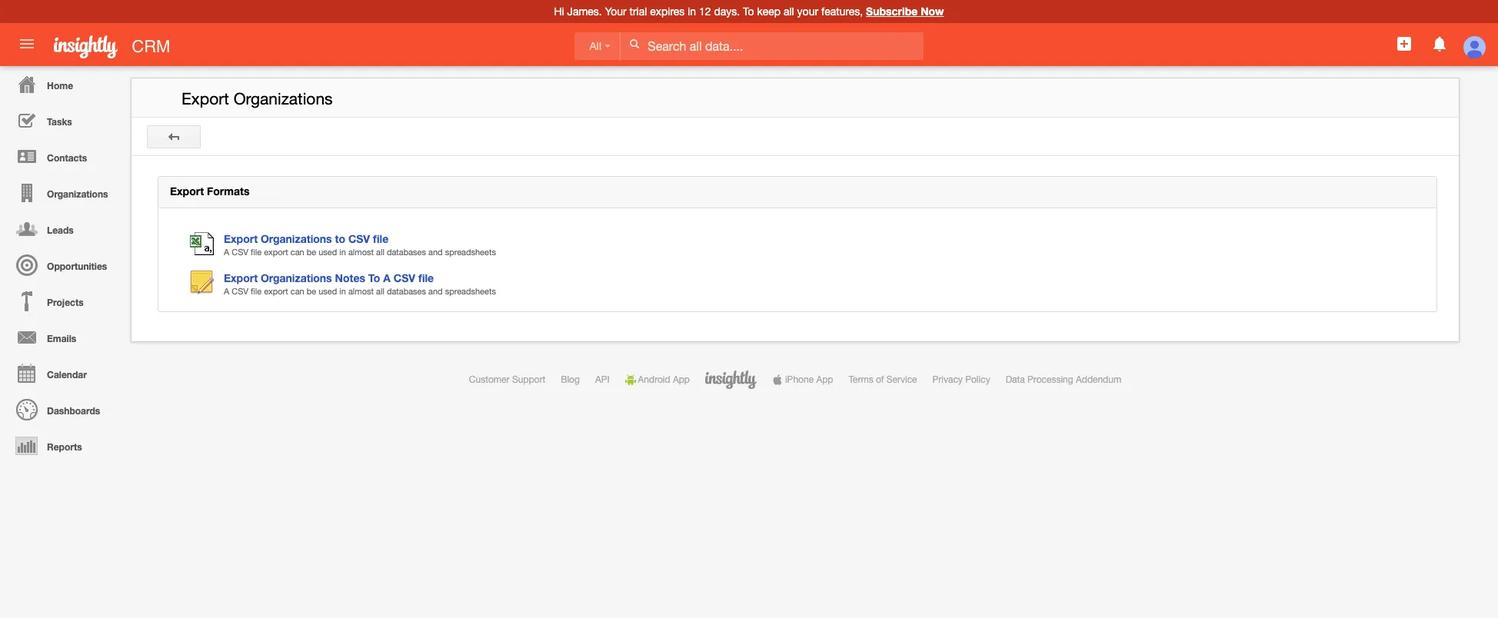 Task type: describe. For each thing, give the bounding box(es) containing it.
projects
[[47, 297, 84, 309]]

used inside export organizations to csv file a csv file export can be used in almost all databases and spreadsheets
[[319, 248, 337, 257]]

api link
[[595, 375, 610, 386]]

formats
[[207, 185, 250, 198]]

support
[[512, 375, 546, 386]]

hi
[[554, 5, 565, 18]]

privacy policy link
[[933, 375, 991, 386]]

emails link
[[4, 319, 123, 355]]

to inside hi james. your trial expires in 12 days. to keep all your features, subscribe now
[[743, 5, 755, 18]]

tasks
[[47, 116, 72, 128]]

can inside export organizations notes to a csv file a csv file export can be used in almost all databases and spreadsheets
[[291, 287, 304, 296]]

calendar
[[47, 369, 87, 381]]

now
[[921, 5, 944, 18]]

subscribe
[[866, 5, 918, 18]]

and inside export organizations to csv file a csv file export can be used in almost all databases and spreadsheets
[[429, 248, 443, 257]]

a inside export organizations to csv file a csv file export can be used in almost all databases and spreadsheets
[[224, 248, 229, 257]]

export inside export organizations to csv file a csv file export can be used in almost all databases and spreadsheets
[[264, 248, 288, 257]]

export inside export organizations notes to a csv file a csv file export can be used in almost all databases and spreadsheets
[[264, 287, 288, 296]]

emails
[[47, 333, 76, 345]]

leads
[[47, 225, 74, 236]]

export organizations
[[182, 89, 333, 108]]

csv right to at the left of page
[[348, 232, 370, 245]]

databases inside export organizations notes to a csv file a csv file export can be used in almost all databases and spreadsheets
[[387, 287, 426, 296]]

organizations link
[[4, 175, 123, 211]]

your
[[605, 5, 627, 18]]

dashboards
[[47, 406, 100, 417]]

privacy
[[933, 375, 963, 386]]

home link
[[4, 66, 123, 102]]

all inside export organizations to csv file a csv file export can be used in almost all databases and spreadsheets
[[376, 248, 385, 257]]

almost inside export organizations to csv file a csv file export can be used in almost all databases and spreadsheets
[[349, 248, 374, 257]]

of
[[876, 375, 884, 386]]

app for android app
[[673, 375, 690, 386]]

data
[[1006, 375, 1026, 386]]

android app link
[[625, 375, 690, 386]]

home
[[47, 80, 73, 92]]

spreadsheets inside export organizations to csv file a csv file export can be used in almost all databases and spreadsheets
[[445, 248, 496, 257]]

android
[[638, 375, 671, 386]]

android app
[[638, 375, 690, 386]]

iphone app link
[[772, 375, 834, 386]]

subscribe now link
[[866, 5, 944, 18]]

terms
[[849, 375, 874, 386]]

opportunities link
[[4, 247, 123, 283]]

data processing addendum
[[1006, 375, 1122, 386]]

trial
[[630, 5, 647, 18]]

export for export organizations notes to a csv file a csv file export can be used in almost all databases and spreadsheets
[[224, 272, 258, 285]]

keep
[[758, 5, 781, 18]]

tasks link
[[4, 102, 123, 139]]

12
[[699, 5, 711, 18]]

and inside export organizations notes to a csv file a csv file export can be used in almost all databases and spreadsheets
[[429, 287, 443, 296]]

export for export formats
[[170, 185, 204, 198]]

your
[[798, 5, 819, 18]]

customer
[[469, 375, 510, 386]]

text file image
[[190, 232, 224, 256]]

file right to at the left of page
[[373, 232, 389, 245]]

crm
[[132, 37, 170, 56]]

all inside export organizations notes to a csv file a csv file export can be used in almost all databases and spreadsheets
[[376, 287, 385, 296]]

be inside export organizations to csv file a csv file export can be used in almost all databases and spreadsheets
[[307, 248, 316, 257]]

white image
[[630, 38, 640, 49]]

to
[[335, 232, 346, 245]]

export organizations notes to a csv file link
[[224, 272, 434, 285]]

blog link
[[561, 375, 580, 386]]

spreadsheets inside export organizations notes to a csv file a csv file export can be used in almost all databases and spreadsheets
[[445, 287, 496, 296]]

organizations for export organizations to csv file a csv file export can be used in almost all databases and spreadsheets
[[261, 232, 332, 245]]



Task type: vqa. For each thing, say whether or not it's contained in the screenshot.
the a inside "Export Organizations to CSV file A CSV file export can be used in almost all databases and spreadsheets"
yes



Task type: locate. For each thing, give the bounding box(es) containing it.
privacy policy
[[933, 375, 991, 386]]

can down export organizations notes to a csv file link
[[291, 287, 304, 296]]

terms of service link
[[849, 375, 918, 386]]

2 almost from the top
[[349, 287, 374, 296]]

1 vertical spatial export
[[264, 287, 288, 296]]

2 and from the top
[[429, 287, 443, 296]]

policy
[[966, 375, 991, 386]]

databases inside export organizations to csv file a csv file export can be used in almost all databases and spreadsheets
[[387, 248, 426, 257]]

1 vertical spatial in
[[340, 248, 346, 257]]

spreadsheets
[[445, 248, 496, 257], [445, 287, 496, 296]]

export down export organizations to csv file link at the top left of page
[[264, 248, 288, 257]]

2 vertical spatial all
[[376, 287, 385, 296]]

1 and from the top
[[429, 248, 443, 257]]

1 horizontal spatial to
[[743, 5, 755, 18]]

0 vertical spatial a
[[224, 248, 229, 257]]

to
[[743, 5, 755, 18], [368, 272, 380, 285]]

app
[[673, 375, 690, 386], [817, 375, 834, 386]]

a right notes
[[383, 272, 391, 285]]

reports
[[47, 442, 82, 453]]

navigation containing home
[[0, 66, 123, 464]]

notes
[[335, 272, 365, 285]]

customer support
[[469, 375, 546, 386]]

2 be from the top
[[307, 287, 316, 296]]

app for iphone app
[[817, 375, 834, 386]]

can down export organizations to csv file link at the top left of page
[[291, 248, 304, 257]]

csv right notes image
[[232, 287, 249, 296]]

james.
[[568, 5, 602, 18]]

1 app from the left
[[673, 375, 690, 386]]

organizations for export organizations notes to a csv file a csv file export can be used in almost all databases and spreadsheets
[[261, 272, 332, 285]]

Search all data.... text field
[[621, 32, 924, 60]]

export organizations to csv file a csv file export can be used in almost all databases and spreadsheets
[[224, 232, 496, 257]]

app right android
[[673, 375, 690, 386]]

projects link
[[4, 283, 123, 319]]

notifications image
[[1431, 35, 1449, 53]]

export formats
[[170, 185, 250, 198]]

1 can from the top
[[291, 248, 304, 257]]

0 horizontal spatial to
[[368, 272, 380, 285]]

opportunities
[[47, 261, 107, 272]]

contacts link
[[4, 139, 123, 175]]

0 vertical spatial used
[[319, 248, 337, 257]]

all link
[[574, 32, 621, 60]]

file
[[373, 232, 389, 245], [251, 248, 262, 257], [419, 272, 434, 285], [251, 287, 262, 296]]

2 can from the top
[[291, 287, 304, 296]]

0 vertical spatial to
[[743, 5, 755, 18]]

1 be from the top
[[307, 248, 316, 257]]

1 vertical spatial spreadsheets
[[445, 287, 496, 296]]

to inside export organizations notes to a csv file a csv file export can be used in almost all databases and spreadsheets
[[368, 272, 380, 285]]

0 vertical spatial can
[[291, 248, 304, 257]]

1 vertical spatial can
[[291, 287, 304, 296]]

export organizations notes to a csv file a csv file export can be used in almost all databases and spreadsheets
[[224, 272, 496, 296]]

service
[[887, 375, 918, 386]]

file down export organizations to csv file a csv file export can be used in almost all databases and spreadsheets
[[419, 272, 434, 285]]

1 used from the top
[[319, 248, 337, 257]]

export organizations to csv file link
[[224, 232, 389, 245]]

iphone
[[786, 375, 814, 386]]

contacts
[[47, 152, 87, 164]]

0 vertical spatial export
[[264, 248, 288, 257]]

1 vertical spatial a
[[383, 272, 391, 285]]

0 vertical spatial in
[[688, 5, 696, 18]]

2 export from the top
[[264, 287, 288, 296]]

export inside export organizations notes to a csv file a csv file export can be used in almost all databases and spreadsheets
[[224, 272, 258, 285]]

a down text file image
[[224, 287, 229, 296]]

blog
[[561, 375, 580, 386]]

in
[[688, 5, 696, 18], [340, 248, 346, 257], [340, 287, 346, 296]]

terms of service
[[849, 375, 918, 386]]

organizations
[[234, 89, 333, 108], [47, 189, 108, 200], [261, 232, 332, 245], [261, 272, 332, 285]]

almost up notes
[[349, 248, 374, 257]]

reports link
[[4, 428, 123, 464]]

1 spreadsheets from the top
[[445, 248, 496, 257]]

to left keep
[[743, 5, 755, 18]]

all left your
[[784, 5, 795, 18]]

can inside export organizations to csv file a csv file export can be used in almost all databases and spreadsheets
[[291, 248, 304, 257]]

0 vertical spatial and
[[429, 248, 443, 257]]

2 spreadsheets from the top
[[445, 287, 496, 296]]

export for export organizations
[[182, 89, 229, 108]]

almost
[[349, 248, 374, 257], [349, 287, 374, 296]]

processing
[[1028, 375, 1074, 386]]

2 vertical spatial a
[[224, 287, 229, 296]]

hi james. your trial expires in 12 days. to keep all your features, subscribe now
[[554, 5, 944, 18]]

all down export organizations to csv file a csv file export can be used in almost all databases and spreadsheets
[[376, 287, 385, 296]]

2 app from the left
[[817, 375, 834, 386]]

export inside export organizations to csv file a csv file export can be used in almost all databases and spreadsheets
[[224, 232, 258, 245]]

file right notes image
[[251, 287, 262, 296]]

can
[[291, 248, 304, 257], [291, 287, 304, 296]]

be inside export organizations notes to a csv file a csv file export can be used in almost all databases and spreadsheets
[[307, 287, 316, 296]]

2 used from the top
[[319, 287, 337, 296]]

databases down export organizations to csv file a csv file export can be used in almost all databases and spreadsheets
[[387, 287, 426, 296]]

organizations inside export organizations to csv file a csv file export can be used in almost all databases and spreadsheets
[[261, 232, 332, 245]]

1 databases from the top
[[387, 248, 426, 257]]

calendar link
[[4, 355, 123, 392]]

and
[[429, 248, 443, 257], [429, 287, 443, 296]]

export down export organizations notes to a csv file link
[[264, 287, 288, 296]]

1 horizontal spatial app
[[817, 375, 834, 386]]

in left 12
[[688, 5, 696, 18]]

databases
[[387, 248, 426, 257], [387, 287, 426, 296]]

dashboards link
[[4, 392, 123, 428]]

0 horizontal spatial app
[[673, 375, 690, 386]]

features,
[[822, 5, 863, 18]]

1 almost from the top
[[349, 248, 374, 257]]

be down export organizations to csv file link at the top left of page
[[307, 248, 316, 257]]

app right the iphone
[[817, 375, 834, 386]]

2 vertical spatial in
[[340, 287, 346, 296]]

0 vertical spatial all
[[784, 5, 795, 18]]

data processing addendum link
[[1006, 375, 1122, 386]]

file right text file image
[[251, 248, 262, 257]]

1 vertical spatial used
[[319, 287, 337, 296]]

all up export organizations notes to a csv file a csv file export can be used in almost all databases and spreadsheets at left top
[[376, 248, 385, 257]]

export
[[264, 248, 288, 257], [264, 287, 288, 296]]

addendum
[[1076, 375, 1122, 386]]

1 vertical spatial all
[[376, 248, 385, 257]]

a
[[224, 248, 229, 257], [383, 272, 391, 285], [224, 287, 229, 296]]

all
[[590, 40, 602, 52]]

almost inside export organizations notes to a csv file a csv file export can be used in almost all databases and spreadsheets
[[349, 287, 374, 296]]

a up notes image
[[224, 248, 229, 257]]

csv right notes
[[394, 272, 416, 285]]

expires
[[650, 5, 685, 18]]

csv right text file image
[[232, 248, 249, 257]]

1 vertical spatial databases
[[387, 287, 426, 296]]

1 vertical spatial be
[[307, 287, 316, 296]]

used inside export organizations notes to a csv file a csv file export can be used in almost all databases and spreadsheets
[[319, 287, 337, 296]]

0 vertical spatial be
[[307, 248, 316, 257]]

in inside export organizations notes to a csv file a csv file export can be used in almost all databases and spreadsheets
[[340, 287, 346, 296]]

in down to at the left of page
[[340, 248, 346, 257]]

in inside export organizations to csv file a csv file export can be used in almost all databases and spreadsheets
[[340, 248, 346, 257]]

organizations for export organizations
[[234, 89, 333, 108]]

days.
[[714, 5, 740, 18]]

in inside hi james. your trial expires in 12 days. to keep all your features, subscribe now
[[688, 5, 696, 18]]

be down export organizations notes to a csv file link
[[307, 287, 316, 296]]

0 vertical spatial databases
[[387, 248, 426, 257]]

1 vertical spatial and
[[429, 287, 443, 296]]

1 export from the top
[[264, 248, 288, 257]]

api
[[595, 375, 610, 386]]

1 vertical spatial to
[[368, 272, 380, 285]]

used down to at the left of page
[[319, 248, 337, 257]]

0 vertical spatial almost
[[349, 248, 374, 257]]

organizations inside export organizations notes to a csv file a csv file export can be used in almost all databases and spreadsheets
[[261, 272, 332, 285]]

all
[[784, 5, 795, 18], [376, 248, 385, 257], [376, 287, 385, 296]]

databases up export organizations notes to a csv file a csv file export can be used in almost all databases and spreadsheets at left top
[[387, 248, 426, 257]]

used down export organizations notes to a csv file link
[[319, 287, 337, 296]]

used
[[319, 248, 337, 257], [319, 287, 337, 296]]

export
[[182, 89, 229, 108], [170, 185, 204, 198], [224, 232, 258, 245], [224, 272, 258, 285]]

navigation
[[0, 66, 123, 464]]

0 vertical spatial spreadsheets
[[445, 248, 496, 257]]

leads link
[[4, 211, 123, 247]]

all inside hi james. your trial expires in 12 days. to keep all your features, subscribe now
[[784, 5, 795, 18]]

in down notes
[[340, 287, 346, 296]]

export for export organizations to csv file a csv file export can be used in almost all databases and spreadsheets
[[224, 232, 258, 245]]

csv
[[348, 232, 370, 245], [232, 248, 249, 257], [394, 272, 416, 285], [232, 287, 249, 296]]

customer support link
[[469, 375, 546, 386]]

iphone app
[[786, 375, 834, 386]]

2 databases from the top
[[387, 287, 426, 296]]

to right notes
[[368, 272, 380, 285]]

back image
[[169, 132, 179, 142]]

1 vertical spatial almost
[[349, 287, 374, 296]]

almost down notes
[[349, 287, 374, 296]]

be
[[307, 248, 316, 257], [307, 287, 316, 296]]

notes image
[[190, 271, 224, 295]]

organizations inside navigation
[[47, 189, 108, 200]]



